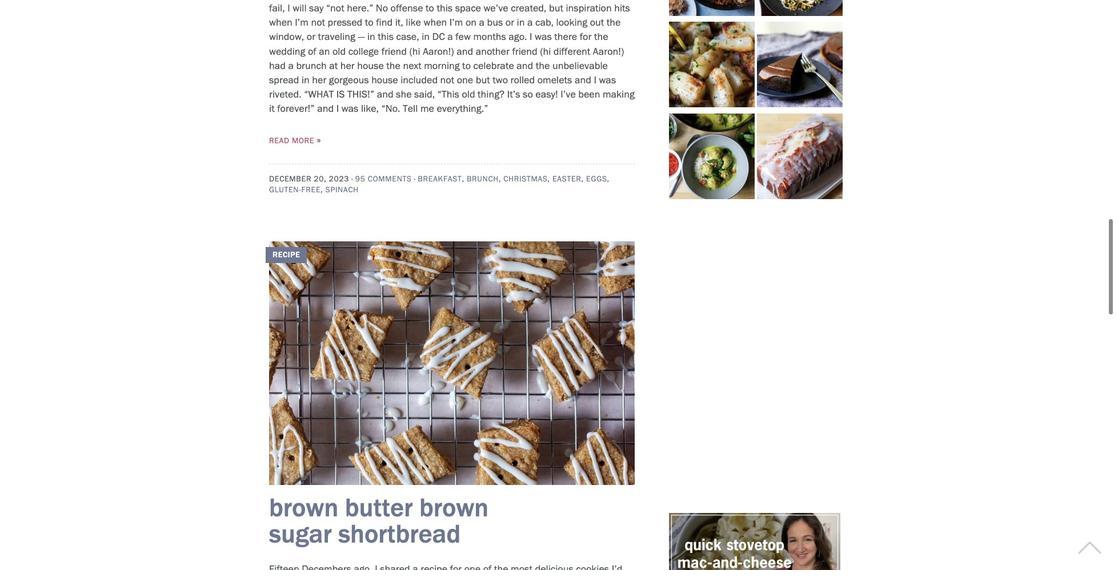 Task type: vqa. For each thing, say whether or not it's contained in the screenshot.
THE BREAKFAST , BRUNCH , CHRISTMAS , EASTER , EGGS , GLUTEN-FREE , SPINACH
yes



Task type: locate. For each thing, give the bounding box(es) containing it.
easter link
[[553, 174, 581, 184]]

eggs link
[[586, 174, 607, 184]]

december
[[269, 174, 311, 184]]

breakfast link
[[418, 174, 462, 184]]

breakfast , brunch , christmas , easter , eggs , gluten-free , spinach
[[269, 174, 610, 195]]

95 comments link
[[355, 174, 412, 184]]

brown
[[269, 492, 338, 524], [419, 492, 489, 524]]

spinach link
[[326, 185, 359, 195]]

None search field
[[54, 27, 1027, 62]]

1 horizontal spatial brown
[[419, 492, 489, 524]]

,
[[462, 174, 464, 184], [499, 174, 501, 184], [548, 174, 550, 184], [581, 174, 584, 184], [607, 174, 610, 184], [321, 185, 323, 195]]

, left brunch "link"
[[462, 174, 464, 184]]

brunch
[[467, 174, 499, 184]]

sugar shortbread
[[269, 518, 461, 550]]

20,
[[314, 174, 326, 184]]

brunch link
[[467, 174, 499, 184]]

0 horizontal spatial brown
[[269, 492, 338, 524]]

2023
[[329, 174, 349, 184]]

, left easter
[[548, 174, 550, 184]]

»
[[317, 133, 321, 147]]

free
[[301, 185, 321, 195]]

brown butter brown sugar shortbread
[[269, 492, 489, 550]]

1 brown from the left
[[269, 492, 338, 524]]

french onion baked lentils and farro image
[[669, 0, 755, 16]]

easter
[[553, 174, 581, 184]]

recipe link
[[266, 242, 635, 485]]

spaghetti pangrattato with crispy eggs image
[[757, 0, 843, 16]]

read
[[269, 136, 290, 146]]

spinach
[[326, 185, 359, 195]]

recipe
[[273, 250, 300, 260]]



Task type: describe. For each thing, give the bounding box(es) containing it.
christmas
[[504, 174, 548, 184]]

butter
[[345, 492, 413, 524]]

eggs
[[586, 174, 607, 184]]

december 20, 2023
[[269, 174, 349, 184]]

chocolate olive oil cake image
[[757, 22, 843, 108]]

, left 'christmas'
[[499, 174, 501, 184]]

breakfast
[[418, 174, 462, 184]]

brown butter brown sugar shortbread link
[[269, 492, 489, 550]]

95
[[355, 174, 365, 184]]

gluten-
[[269, 185, 301, 195]]

lemon potatoes image
[[669, 22, 755, 108]]

, left eggs
[[581, 174, 584, 184]]

read more »
[[269, 133, 321, 147]]

more
[[292, 136, 314, 146]]

grapefruit yogurt cake image
[[757, 113, 843, 199]]

, right easter
[[607, 174, 610, 184]]

comments
[[368, 174, 412, 184]]

christmas link
[[504, 174, 548, 184]]

braised ginger meatballs in coconut broth image
[[669, 113, 755, 199]]

gluten-free link
[[269, 185, 321, 195]]

2 brown from the left
[[419, 492, 489, 524]]

95 comments
[[355, 174, 412, 184]]

, down "20,"
[[321, 185, 323, 195]]



